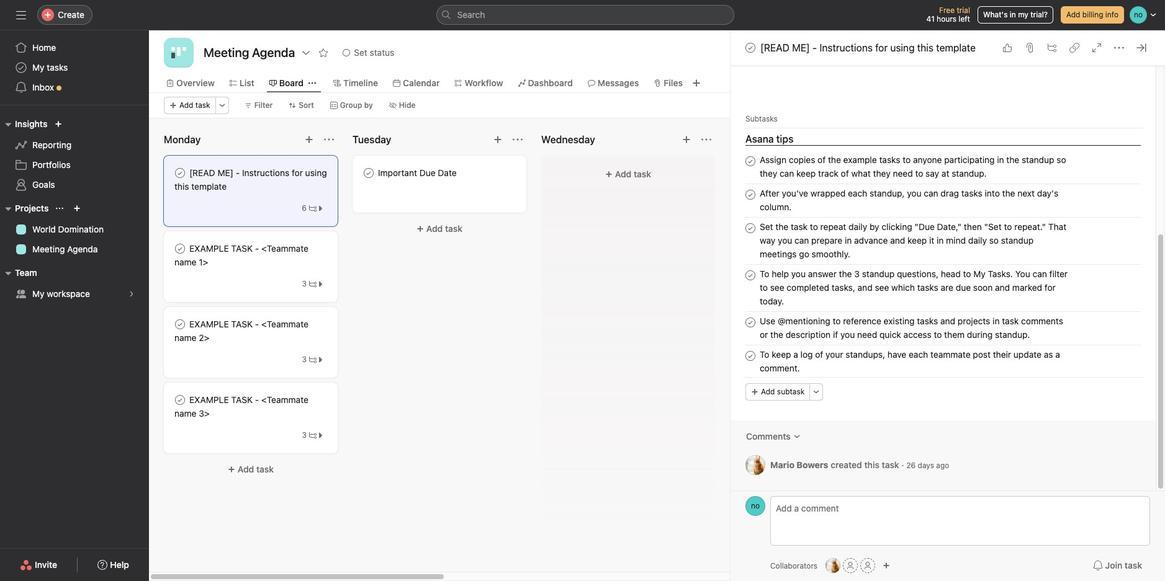 Task type: locate. For each thing, give the bounding box(es) containing it.
2 vertical spatial task
[[231, 395, 253, 406]]

this
[[918, 42, 934, 53], [175, 181, 189, 192], [865, 460, 880, 470]]

1 vertical spatial mb button
[[826, 559, 841, 574]]

0 vertical spatial completed checkbox
[[743, 188, 758, 202]]

mb right collaborators
[[828, 561, 839, 571]]

using
[[891, 42, 915, 53], [305, 168, 327, 178]]

2 vertical spatial name
[[175, 409, 197, 419]]

join task
[[1106, 561, 1143, 571]]

2 3 from the top
[[302, 355, 307, 365]]

0 horizontal spatial [read
[[189, 168, 215, 178]]

0 horizontal spatial me]
[[218, 168, 233, 178]]

my inside teams element
[[32, 289, 44, 299]]

example up 2>
[[189, 319, 229, 330]]

my down team
[[32, 289, 44, 299]]

filter
[[254, 101, 273, 110]]

2 add task image from the left
[[493, 135, 503, 145]]

1 vertical spatial using
[[305, 168, 327, 178]]

insights element
[[0, 113, 149, 198]]

3 task from the top
[[231, 395, 253, 406]]

template down monday
[[191, 181, 227, 192]]

my inside global element
[[32, 62, 44, 73]]

<teammate inside example task - <teammate name 1>
[[262, 243, 309, 254]]

new image
[[55, 120, 62, 128]]

sort button
[[283, 97, 320, 114]]

completed image
[[361, 166, 376, 181], [743, 221, 758, 236], [173, 317, 188, 332], [173, 393, 188, 408]]

- for example task - <teammate name 3>'s the 3 button
[[255, 395, 259, 406]]

0 vertical spatial template
[[937, 42, 976, 53]]

2 horizontal spatial this
[[918, 42, 934, 53]]

main content containing comments
[[731, 0, 1156, 491]]

what's
[[984, 10, 1008, 19]]

add task image
[[682, 135, 692, 145]]

domination
[[58, 224, 104, 235]]

subtask
[[777, 388, 805, 397]]

mario
[[771, 460, 795, 470]]

more section actions image
[[513, 135, 523, 145], [702, 135, 712, 145]]

task for 3>
[[231, 395, 253, 406]]

1 vertical spatial mb
[[828, 561, 839, 571]]

1 horizontal spatial this
[[865, 460, 880, 470]]

0 horizontal spatial using
[[305, 168, 327, 178]]

1 vertical spatial for
[[292, 168, 303, 178]]

add task image for monday
[[304, 135, 314, 145]]

attachments: add a file to this task, [read me] - instructions for using this template image
[[1025, 43, 1035, 53]]

insights
[[15, 119, 47, 129]]

2 vertical spatial this
[[865, 460, 880, 470]]

my
[[32, 62, 44, 73], [32, 289, 44, 299]]

name for example task - <teammate name 2>
[[175, 333, 197, 343]]

1 horizontal spatial me]
[[793, 42, 810, 53]]

show options, current sort, top image
[[56, 205, 64, 212]]

template down left on the right top
[[937, 42, 976, 53]]

1 horizontal spatial for
[[876, 42, 888, 53]]

0 vertical spatial <teammate
[[262, 243, 309, 254]]

workflow
[[465, 78, 503, 88]]

overview
[[176, 78, 215, 88]]

3 example from the top
[[189, 395, 229, 406]]

create
[[58, 9, 84, 20]]

completed checkbox for after you've wrapped each standup, you can drag tasks into the next day's column. text field
[[743, 188, 758, 202]]

my workspace
[[32, 289, 90, 299]]

0 vertical spatial mb
[[750, 461, 762, 470]]

3 3 button from the top
[[299, 430, 327, 442]]

add tab image
[[692, 78, 702, 88]]

2 vertical spatial <teammate
[[262, 395, 309, 406]]

0 vertical spatial instructions
[[820, 42, 873, 53]]

1 vertical spatial my
[[32, 289, 44, 299]]

0 vertical spatial task
[[231, 243, 253, 254]]

important due date
[[378, 168, 457, 178]]

1 vertical spatial <teammate
[[262, 319, 309, 330]]

- inside example task - <teammate name 3>
[[255, 395, 259, 406]]

0 vertical spatial name
[[175, 257, 197, 268]]

reporting
[[32, 140, 72, 150]]

mb for the topmost mb button
[[750, 461, 762, 470]]

- inside example task - <teammate name 1>
[[255, 243, 259, 254]]

- for the 3 button associated with example task - <teammate name 1>
[[255, 243, 259, 254]]

- inside example task - <teammate name 2>
[[255, 319, 259, 330]]

1 task from the top
[[231, 243, 253, 254]]

Section Name text field
[[746, 133, 1142, 145]]

1 horizontal spatial more section actions image
[[702, 135, 712, 145]]

2 my from the top
[[32, 289, 44, 299]]

3 button for example task - <teammate name 1>
[[299, 278, 327, 291]]

example inside example task - <teammate name 1>
[[189, 243, 229, 254]]

1 vertical spatial example
[[189, 319, 229, 330]]

hide sidebar image
[[16, 10, 26, 20]]

name left 2>
[[175, 333, 197, 343]]

list
[[240, 78, 255, 88]]

help button
[[90, 555, 137, 577]]

insights button
[[0, 117, 47, 132]]

0 likes. click to like this task image
[[1003, 43, 1013, 53]]

example up 1>
[[189, 243, 229, 254]]

3 button for example task - <teammate name 2>
[[299, 354, 327, 366]]

trial
[[957, 6, 971, 15]]

name inside example task - <teammate name 1>
[[175, 257, 197, 268]]

for
[[876, 42, 888, 53], [292, 168, 303, 178]]

1 vertical spatial 3 button
[[299, 354, 327, 366]]

tab actions image
[[309, 79, 316, 87]]

1 horizontal spatial template
[[937, 42, 976, 53]]

Completed checkbox
[[743, 188, 758, 202], [743, 221, 758, 236]]

add task image
[[304, 135, 314, 145], [493, 135, 503, 145]]

wednesday
[[542, 134, 595, 145]]

my
[[1019, 10, 1029, 19]]

0 horizontal spatial [read me] - instructions for using this template
[[175, 168, 327, 192]]

2 completed checkbox from the top
[[743, 221, 758, 236]]

0 horizontal spatial add task image
[[304, 135, 314, 145]]

1 horizontal spatial using
[[891, 42, 915, 53]]

<teammate inside example task - <teammate name 2>
[[262, 319, 309, 330]]

1 3 from the top
[[302, 279, 307, 289]]

no
[[751, 502, 760, 511]]

mb button
[[746, 456, 766, 476], [826, 559, 841, 574]]

template inside dialog
[[937, 42, 976, 53]]

0 horizontal spatial instructions
[[242, 168, 290, 178]]

mb button right collaborators
[[826, 559, 841, 574]]

name left 3>
[[175, 409, 197, 419]]

0 vertical spatial using
[[891, 42, 915, 53]]

main content inside [read me] - instructions for using this template dialog
[[731, 0, 1156, 491]]

2 name from the top
[[175, 333, 197, 343]]

mb inside main content
[[750, 461, 762, 470]]

name for example task - <teammate name 3>
[[175, 409, 197, 419]]

calendar
[[403, 78, 440, 88]]

<teammate inside example task - <teammate name 3>
[[262, 395, 309, 406]]

add task
[[179, 101, 210, 110], [615, 169, 652, 179], [427, 224, 463, 234], [238, 465, 274, 475]]

1 vertical spatial completed checkbox
[[743, 221, 758, 236]]

name inside example task - <teammate name 2>
[[175, 333, 197, 343]]

3 name from the top
[[175, 409, 197, 419]]

1 vertical spatial task
[[231, 319, 253, 330]]

workflow link
[[455, 76, 503, 90]]

-
[[813, 42, 817, 53], [236, 168, 240, 178], [255, 243, 259, 254], [255, 319, 259, 330], [255, 395, 259, 406]]

example for 2>
[[189, 319, 229, 330]]

1 horizontal spatial instructions
[[820, 42, 873, 53]]

comments button
[[738, 426, 809, 448]]

instructions inside [read me] - instructions for using this template
[[242, 168, 290, 178]]

<teammate for example task - <teammate name 2>
[[262, 319, 309, 330]]

me]
[[793, 42, 810, 53], [218, 168, 233, 178]]

Task Name text field
[[760, 315, 1072, 342]]

2 vertical spatial example
[[189, 395, 229, 406]]

1 my from the top
[[32, 62, 44, 73]]

[read me] - instructions for using this template dialog
[[731, 0, 1166, 582]]

name left 1>
[[175, 257, 197, 268]]

2 example from the top
[[189, 319, 229, 330]]

overview link
[[166, 76, 215, 90]]

mb
[[750, 461, 762, 470], [828, 561, 839, 571]]

0 vertical spatial [read
[[761, 42, 790, 53]]

task inside example task - <teammate name 3>
[[231, 395, 253, 406]]

Completed checkbox
[[743, 40, 758, 55], [743, 154, 758, 169], [173, 166, 188, 181], [361, 166, 376, 181], [173, 242, 188, 257], [743, 268, 758, 283], [743, 316, 758, 330], [173, 317, 188, 332], [743, 349, 758, 364], [173, 393, 188, 408]]

2 vertical spatial 3 button
[[299, 430, 327, 442]]

completed checkbox for set the task to repeat daily by clicking "due date," then "set to repeat." that way you can prepare in advance and keep it in mind daily so standup meetings go smoothly. text box
[[743, 221, 758, 236]]

0 horizontal spatial this
[[175, 181, 189, 192]]

mario bowers created this task · 26 days ago
[[771, 460, 950, 470]]

task inside join task button
[[1125, 561, 1143, 571]]

see details, my workspace image
[[128, 291, 135, 298]]

0 vertical spatial for
[[876, 42, 888, 53]]

task inside example task - <teammate name 2>
[[231, 319, 253, 330]]

3 <teammate from the top
[[262, 395, 309, 406]]

workspace
[[47, 289, 90, 299]]

1 vertical spatial name
[[175, 333, 197, 343]]

0 horizontal spatial for
[[292, 168, 303, 178]]

<teammate
[[262, 243, 309, 254], [262, 319, 309, 330], [262, 395, 309, 406]]

1 <teammate from the top
[[262, 243, 309, 254]]

1 example from the top
[[189, 243, 229, 254]]

add inside add billing info button
[[1067, 10, 1081, 19]]

0 vertical spatial 3 button
[[299, 278, 327, 291]]

0 vertical spatial mb button
[[746, 456, 766, 476]]

0 horizontal spatial mb
[[750, 461, 762, 470]]

0 vertical spatial me]
[[793, 42, 810, 53]]

more section actions image right add task icon
[[702, 135, 712, 145]]

join task button
[[1085, 555, 1151, 578]]

inbox link
[[7, 78, 142, 98]]

1 add task image from the left
[[304, 135, 314, 145]]

example inside example task - <teammate name 3>
[[189, 395, 229, 406]]

task inside example task - <teammate name 1>
[[231, 243, 253, 254]]

1 horizontal spatial [read
[[761, 42, 790, 53]]

1 vertical spatial [read
[[189, 168, 215, 178]]

Task Name text field
[[760, 268, 1072, 309]]

collaborators
[[771, 562, 818, 571]]

my for my tasks
[[32, 62, 44, 73]]

26
[[907, 461, 916, 470]]

2 task from the top
[[231, 319, 253, 330]]

files link
[[654, 76, 683, 90]]

1 vertical spatial me]
[[218, 168, 233, 178]]

3 3 from the top
[[302, 431, 307, 440]]

0 horizontal spatial mb button
[[746, 456, 766, 476]]

1 more section actions image from the left
[[513, 135, 523, 145]]

main content
[[731, 0, 1156, 491]]

search button
[[436, 5, 734, 25]]

more section actions image for tuesday
[[513, 135, 523, 145]]

my left tasks
[[32, 62, 44, 73]]

this right created
[[865, 460, 880, 470]]

1 vertical spatial this
[[175, 181, 189, 192]]

<teammate for example task - <teammate name 3>
[[262, 395, 309, 406]]

created
[[831, 460, 863, 470]]

files
[[664, 78, 683, 88]]

3 for example task - <teammate name 3>
[[302, 431, 307, 440]]

task for 2>
[[231, 319, 253, 330]]

2 vertical spatial 3
[[302, 431, 307, 440]]

1 vertical spatial template
[[191, 181, 227, 192]]

team
[[15, 268, 37, 278]]

template
[[937, 42, 976, 53], [191, 181, 227, 192]]

example
[[189, 243, 229, 254], [189, 319, 229, 330], [189, 395, 229, 406]]

billing
[[1083, 10, 1104, 19]]

add
[[1067, 10, 1081, 19], [179, 101, 193, 110], [615, 169, 632, 179], [427, 224, 443, 234], [761, 388, 775, 397], [238, 465, 254, 475]]

sort
[[299, 101, 314, 110]]

this down monday
[[175, 181, 189, 192]]

name
[[175, 257, 197, 268], [175, 333, 197, 343], [175, 409, 197, 419]]

1 completed checkbox from the top
[[743, 188, 758, 202]]

0 horizontal spatial more section actions image
[[513, 135, 523, 145]]

2 more section actions image from the left
[[702, 135, 712, 145]]

add subtask image
[[1048, 43, 1058, 53]]

0 vertical spatial example
[[189, 243, 229, 254]]

for inside dialog
[[876, 42, 888, 53]]

0 horizontal spatial template
[[191, 181, 227, 192]]

example inside example task - <teammate name 2>
[[189, 319, 229, 330]]

projects button
[[0, 201, 49, 216]]

1 vertical spatial instructions
[[242, 168, 290, 178]]

add task image for tuesday
[[493, 135, 503, 145]]

search list box
[[436, 5, 734, 25]]

add task image down workflow
[[493, 135, 503, 145]]

- inside [read me] - instructions for using this template
[[236, 168, 240, 178]]

0 vertical spatial my
[[32, 62, 44, 73]]

more section actions image left wednesday
[[513, 135, 523, 145]]

meeting agenda link
[[7, 240, 142, 260]]

add task button
[[164, 97, 216, 114], [549, 163, 708, 186], [353, 218, 527, 240], [164, 459, 338, 481]]

completed image
[[743, 40, 758, 55], [743, 154, 758, 169], [173, 166, 188, 181], [743, 188, 758, 202], [173, 242, 188, 257], [743, 268, 758, 283], [743, 316, 758, 330], [743, 349, 758, 364]]

2 3 button from the top
[[299, 354, 327, 366]]

dashboard link
[[518, 76, 573, 90]]

0 vertical spatial 3
[[302, 279, 307, 289]]

2 <teammate from the top
[[262, 319, 309, 330]]

[read me] - instructions for using this template
[[761, 42, 976, 53], [175, 168, 327, 192]]

mb left mario
[[750, 461, 762, 470]]

more section actions image
[[324, 135, 334, 145]]

task for 1>
[[231, 243, 253, 254]]

0 vertical spatial [read me] - instructions for using this template
[[761, 42, 976, 53]]

this inside [read me] - instructions for using this template
[[175, 181, 189, 192]]

full screen image
[[1092, 43, 1102, 53]]

mb button left mario
[[746, 456, 766, 476]]

1 horizontal spatial mb
[[828, 561, 839, 571]]

1 horizontal spatial [read me] - instructions for using this template
[[761, 42, 976, 53]]

1 vertical spatial [read me] - instructions for using this template
[[175, 168, 327, 192]]

1 name from the top
[[175, 257, 197, 268]]

6 button
[[299, 202, 327, 215]]

1 3 button from the top
[[299, 278, 327, 291]]

completed image for example task - <teammate name 3>
[[173, 393, 188, 408]]

add task image left more section actions image
[[304, 135, 314, 145]]

1 horizontal spatial add task image
[[493, 135, 503, 145]]

3 button for example task - <teammate name 3>
[[299, 430, 327, 442]]

1 vertical spatial 3
[[302, 355, 307, 365]]

Task Name text field
[[760, 187, 1072, 214]]

important
[[378, 168, 417, 178]]

0 vertical spatial this
[[918, 42, 934, 53]]

this down 41
[[918, 42, 934, 53]]

world
[[32, 224, 56, 235]]

example up 3>
[[189, 395, 229, 406]]

name inside example task - <teammate name 3>
[[175, 409, 197, 419]]



Task type: vqa. For each thing, say whether or not it's contained in the screenshot.
sent
no



Task type: describe. For each thing, give the bounding box(es) containing it.
[read inside [read me] - instructions for using this template
[[189, 168, 215, 178]]

[read inside dialog
[[761, 42, 790, 53]]

home
[[32, 42, 56, 53]]

goals
[[32, 179, 55, 190]]

meeting
[[32, 244, 65, 255]]

by
[[364, 101, 373, 110]]

team button
[[0, 266, 37, 281]]

global element
[[0, 30, 149, 105]]

teams element
[[0, 262, 149, 307]]

- for 6 button
[[236, 168, 240, 178]]

Task Name text field
[[760, 348, 1072, 376]]

reporting link
[[7, 135, 142, 155]]

·
[[902, 460, 905, 470]]

instructions inside dialog
[[820, 42, 873, 53]]

board
[[279, 78, 304, 88]]

me] inside [read me] - instructions for using this template
[[218, 168, 233, 178]]

<teammate for example task - <teammate name 1>
[[262, 243, 309, 254]]

portfolios link
[[7, 155, 142, 175]]

no button
[[746, 497, 766, 517]]

using inside [read me] - instructions for using this template
[[305, 168, 327, 178]]

more section actions image for wednesday
[[702, 135, 712, 145]]

help
[[110, 560, 129, 571]]

template inside [read me] - instructions for using this template
[[191, 181, 227, 192]]

board link
[[269, 76, 304, 90]]

completed image for important due date
[[361, 166, 376, 181]]

my tasks
[[32, 62, 68, 73]]

example task - <teammate name 3>
[[175, 395, 309, 419]]

group by
[[340, 101, 373, 110]]

board image
[[171, 45, 186, 60]]

my workspace link
[[7, 284, 142, 304]]

me] inside dialog
[[793, 42, 810, 53]]

home link
[[7, 38, 142, 58]]

world domination link
[[7, 220, 142, 240]]

3>
[[199, 409, 210, 419]]

tuesday
[[353, 134, 392, 145]]

41
[[927, 14, 935, 24]]

group
[[340, 101, 362, 110]]

list link
[[230, 76, 255, 90]]

example for 3>
[[189, 395, 229, 406]]

status
[[370, 47, 395, 58]]

ago
[[937, 461, 950, 470]]

set status button
[[337, 44, 400, 61]]

1 horizontal spatial mb button
[[826, 559, 841, 574]]

name for example task - <teammate name 1>
[[175, 257, 197, 268]]

- for the 3 button for example task - <teammate name 2>
[[255, 319, 259, 330]]

more actions for this task image
[[1115, 43, 1125, 53]]

6
[[302, 204, 307, 213]]

Task Name text field
[[760, 220, 1072, 261]]

using inside [read me] - instructions for using this template dialog
[[891, 42, 915, 53]]

dashboard
[[528, 78, 573, 88]]

3 for example task - <teammate name 2>
[[302, 355, 307, 365]]

[read me] - instructions for using this template inside dialog
[[761, 42, 976, 53]]

new project or portfolio image
[[74, 205, 81, 212]]

inbox
[[32, 82, 54, 93]]

mario bowers link
[[771, 460, 829, 470]]

set status
[[354, 47, 395, 58]]

add subtask
[[761, 388, 805, 397]]

hide
[[399, 101, 416, 110]]

hours
[[937, 14, 957, 24]]

projects element
[[0, 198, 149, 262]]

hide button
[[384, 97, 421, 114]]

goals link
[[7, 175, 142, 195]]

search
[[457, 9, 485, 20]]

left
[[959, 14, 971, 24]]

add or remove collaborators image
[[883, 563, 891, 570]]

for inside [read me] - instructions for using this template
[[292, 168, 303, 178]]

portfolios
[[32, 160, 71, 170]]

messages link
[[588, 76, 639, 90]]

thursday
[[730, 134, 774, 145]]

close details image
[[1137, 43, 1147, 53]]

what's in my trial?
[[984, 10, 1048, 19]]

bowers
[[797, 460, 829, 470]]

set
[[354, 47, 368, 58]]

meeting agenda
[[204, 45, 295, 60]]

filter button
[[239, 97, 278, 114]]

subtasks
[[746, 114, 778, 124]]

add to starred image
[[319, 48, 329, 58]]

copy task link image
[[1070, 43, 1080, 53]]

date
[[438, 168, 457, 178]]

messages
[[598, 78, 639, 88]]

add billing info
[[1067, 10, 1119, 19]]

more actions image
[[218, 102, 226, 109]]

my for my workspace
[[32, 289, 44, 299]]

join
[[1106, 561, 1123, 571]]

in
[[1010, 10, 1017, 19]]

add subtask button
[[746, 384, 811, 401]]

example for 1>
[[189, 243, 229, 254]]

agenda
[[67, 244, 98, 255]]

Task Name text field
[[760, 153, 1072, 181]]

add billing info button
[[1061, 6, 1125, 24]]

days
[[918, 461, 935, 470]]

calendar link
[[393, 76, 440, 90]]

more options image
[[813, 389, 821, 396]]

3 for example task - <teammate name 1>
[[302, 279, 307, 289]]

timeline
[[343, 78, 378, 88]]

add inside add subtask button
[[761, 388, 775, 397]]

invite button
[[12, 555, 65, 577]]

projects
[[15, 203, 49, 214]]

what's in my trial? button
[[978, 6, 1054, 24]]

completed image for example task - <teammate name 2>
[[173, 317, 188, 332]]

example task - <teammate name 1>
[[175, 243, 309, 268]]

monday
[[164, 134, 201, 145]]

comments
[[747, 432, 791, 442]]

mb for rightmost mb button
[[828, 561, 839, 571]]

free trial 41 hours left
[[927, 6, 971, 24]]

2>
[[199, 333, 209, 343]]

trial?
[[1031, 10, 1048, 19]]

free
[[940, 6, 955, 15]]

world domination
[[32, 224, 104, 235]]

my tasks link
[[7, 58, 142, 78]]

meeting agenda
[[32, 244, 98, 255]]

tasks
[[47, 62, 68, 73]]

show options image
[[301, 48, 311, 58]]

invite
[[35, 560, 57, 571]]

- inside dialog
[[813, 42, 817, 53]]



